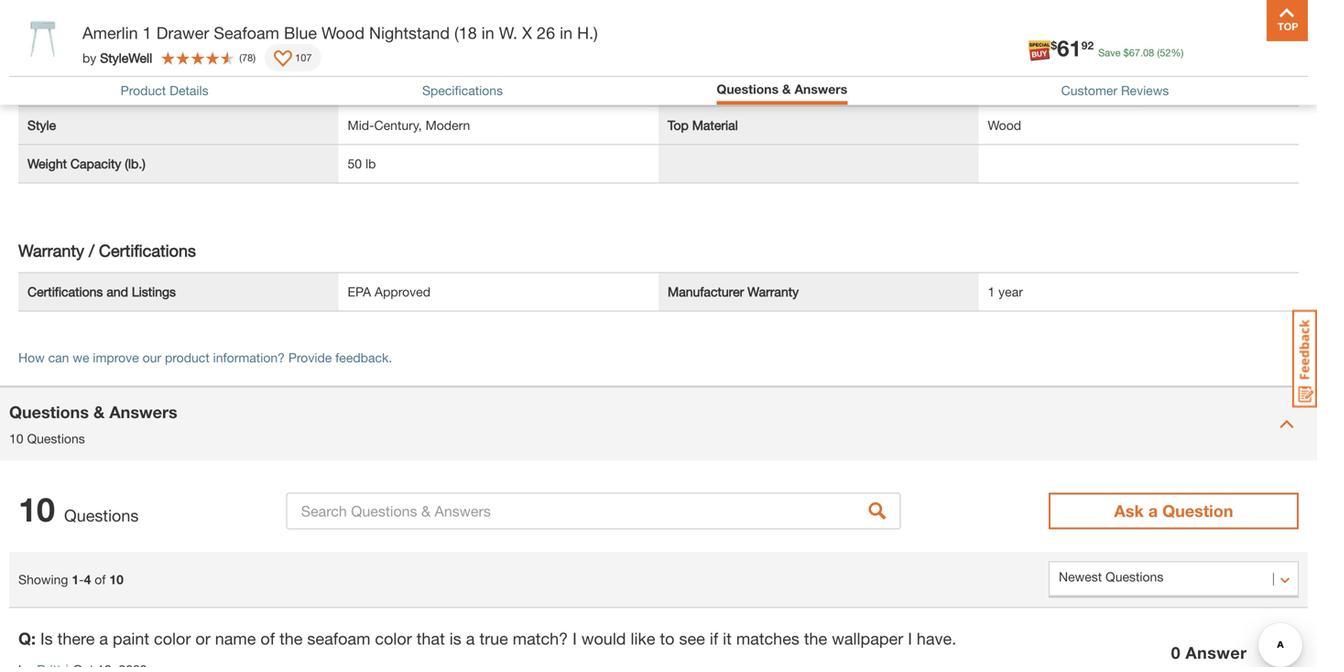 Task type: vqa. For each thing, say whether or not it's contained in the screenshot.
left Back
no



Task type: locate. For each thing, give the bounding box(es) containing it.
color left or
[[154, 629, 191, 649]]

1 horizontal spatial a
[[466, 629, 475, 649]]

1 vertical spatial wood
[[988, 118, 1021, 133]]

the left seafoam
[[279, 629, 303, 649]]

2 vertical spatial 1
[[72, 573, 79, 588]]

paint
[[113, 629, 149, 649]]

lb right the 14.11
[[1024, 41, 1034, 56]]

of right the number
[[77, 41, 88, 56]]

0 vertical spatial 1
[[143, 23, 152, 43]]

$ 61 92
[[1051, 35, 1094, 61]]

customer reviews button
[[1061, 83, 1169, 98], [1061, 83, 1169, 98]]

92
[[1082, 39, 1094, 52]]

0 vertical spatial 10
[[9, 431, 23, 447]]

0 horizontal spatial a
[[99, 629, 108, 649]]

0 vertical spatial certifications
[[99, 241, 196, 261]]

product
[[121, 83, 166, 98]]

color
[[154, 629, 191, 649], [375, 629, 412, 649]]

questions up top material
[[717, 82, 779, 97]]

1 vertical spatial material
[[692, 118, 738, 133]]

in right 26
[[560, 23, 573, 43]]

$
[[1051, 39, 1057, 52], [1124, 47, 1129, 59]]

1 horizontal spatial warranty
[[748, 284, 799, 300]]

1 vertical spatial certifications
[[27, 284, 103, 300]]

certifications down the /
[[27, 284, 103, 300]]

lb for 14.11 lb
[[1024, 41, 1034, 56]]

a right the ask
[[1149, 502, 1158, 521]]

product details button
[[121, 83, 209, 98], [121, 83, 209, 98]]

1 horizontal spatial of
[[95, 573, 106, 588]]

questions up the 4
[[64, 506, 139, 526]]

2 vertical spatial of
[[261, 629, 275, 649]]

the right matches
[[804, 629, 827, 649]]

(lb.)
[[125, 156, 146, 171]]

1 horizontal spatial lb
[[1024, 41, 1034, 56]]

is
[[40, 629, 53, 649]]

ask a question button
[[1049, 493, 1299, 530]]

weight
[[27, 156, 67, 171]]

0 vertical spatial material
[[27, 2, 73, 17]]

customer
[[1061, 83, 1118, 98]]

0 vertical spatial of
[[77, 41, 88, 56]]

2 horizontal spatial of
[[261, 629, 275, 649]]

top material
[[668, 118, 738, 133]]

material right top
[[692, 118, 738, 133]]

0 horizontal spatial 1
[[72, 573, 79, 588]]

52
[[1160, 47, 1171, 59]]

10
[[9, 431, 23, 447], [18, 490, 55, 529], [109, 573, 124, 588]]

10 right the 4
[[109, 573, 124, 588]]

0 horizontal spatial color
[[154, 629, 191, 649]]

answers inside questions & answers 10 questions
[[109, 403, 177, 422]]

0 vertical spatial &
[[782, 82, 791, 97]]

$ left 92
[[1051, 39, 1057, 52]]

certifications
[[99, 241, 196, 261], [27, 284, 103, 300]]

seafoam
[[307, 629, 370, 649]]

10 inside questions & answers 10 questions
[[9, 431, 23, 447]]

material up the number
[[27, 2, 73, 17]]

10 up showing
[[18, 490, 55, 529]]

1 horizontal spatial &
[[782, 82, 791, 97]]

0 horizontal spatial $
[[1051, 39, 1057, 52]]

1 vertical spatial warranty
[[748, 284, 799, 300]]

questions & answers 10 questions
[[9, 403, 177, 447]]

i left would
[[573, 629, 577, 649]]

wood
[[322, 23, 365, 43], [988, 118, 1021, 133]]

warranty left the /
[[18, 241, 84, 261]]

1 left year
[[988, 284, 995, 300]]

if
[[710, 629, 718, 649]]

2 vertical spatial 10
[[109, 573, 124, 588]]

0 horizontal spatial wood
[[322, 23, 365, 43]]

2 the from the left
[[804, 629, 827, 649]]

save $ 67 . 08 ( 52 %)
[[1098, 47, 1184, 59]]

feedback link image
[[1293, 310, 1317, 409]]

lb right "50"
[[365, 156, 376, 171]]

1 horizontal spatial answers
[[795, 82, 848, 97]]

1 horizontal spatial 1
[[143, 23, 152, 43]]

a right is
[[466, 629, 475, 649]]

1 vertical spatial answers
[[109, 403, 177, 422]]

2 color from the left
[[375, 629, 412, 649]]

improve
[[93, 350, 139, 366]]

i
[[573, 629, 577, 649], [908, 629, 912, 649]]

1 vertical spatial &
[[93, 403, 105, 422]]

107 button
[[265, 44, 321, 71]]

0 horizontal spatial &
[[93, 403, 105, 422]]

material
[[27, 2, 73, 17], [692, 118, 738, 133]]

that
[[417, 629, 445, 649]]

1 the from the left
[[279, 629, 303, 649]]

1 horizontal spatial (
[[1157, 47, 1160, 59]]

1 vertical spatial 1
[[988, 284, 995, 300]]

caret image
[[1280, 417, 1294, 432]]

q:
[[18, 629, 36, 649]]

color left the that
[[375, 629, 412, 649]]

0 vertical spatial answers
[[795, 82, 848, 97]]

0 horizontal spatial lb
[[365, 156, 376, 171]]

in
[[482, 23, 494, 43], [560, 23, 573, 43]]

questions inside 10 questions
[[64, 506, 139, 526]]

%)
[[1171, 47, 1184, 59]]

0 vertical spatial warranty
[[18, 241, 84, 261]]

2 horizontal spatial a
[[1149, 502, 1158, 521]]

information?
[[213, 350, 285, 366]]

it
[[723, 629, 732, 649]]

1 vertical spatial 10
[[18, 490, 55, 529]]

1 horizontal spatial i
[[908, 629, 912, 649]]

(
[[1157, 47, 1160, 59], [239, 52, 242, 64]]

i left have.
[[908, 629, 912, 649]]

1 up stylewell
[[143, 23, 152, 43]]

10 down how
[[9, 431, 23, 447]]

q: is there a paint color or name of the seafoam color that is a true match? i would like to see if it matches the wallpaper i have.
[[18, 629, 957, 649]]

of right the 4
[[95, 573, 106, 588]]

1 horizontal spatial the
[[804, 629, 827, 649]]

warranty
[[18, 241, 84, 261], [748, 284, 799, 300]]

warranty / certifications
[[18, 241, 196, 261]]

product
[[165, 350, 210, 366]]

50
[[348, 156, 362, 171]]

warranty right manufacturer
[[748, 284, 799, 300]]

answers
[[795, 82, 848, 97], [109, 403, 177, 422]]

questions up 10 questions in the left bottom of the page
[[27, 431, 85, 447]]

0 horizontal spatial the
[[279, 629, 303, 649]]

1 horizontal spatial color
[[375, 629, 412, 649]]

details
[[170, 83, 209, 98]]

.
[[1140, 47, 1143, 59]]

1 horizontal spatial wood
[[988, 118, 1021, 133]]

( right 08
[[1157, 47, 1160, 59]]

&
[[782, 82, 791, 97], [93, 403, 105, 422]]

$ inside the $ 61 92
[[1051, 39, 1057, 52]]

nightstand
[[369, 23, 450, 43]]

1 left the 4
[[72, 573, 79, 588]]

wood right blue
[[322, 23, 365, 43]]

year
[[999, 284, 1023, 300]]

in left 'w.'
[[482, 23, 494, 43]]

questions & answers button
[[717, 82, 848, 100], [717, 82, 848, 97]]

see
[[679, 629, 705, 649]]

ask a question
[[1114, 502, 1233, 521]]

0 horizontal spatial in
[[482, 23, 494, 43]]

lb for 50 lb
[[365, 156, 376, 171]]

0 horizontal spatial i
[[573, 629, 577, 649]]

customer reviews
[[1061, 83, 1169, 98]]

2 horizontal spatial 1
[[988, 284, 995, 300]]

by stylewell
[[82, 50, 152, 65]]

specifications button
[[422, 83, 503, 98], [422, 83, 503, 98]]

a
[[1149, 502, 1158, 521], [99, 629, 108, 649], [466, 629, 475, 649]]

epa approved
[[348, 284, 431, 300]]

0 horizontal spatial answers
[[109, 403, 177, 422]]

certifications up listings on the left top
[[99, 241, 196, 261]]

0 vertical spatial lb
[[1024, 41, 1034, 56]]

1 horizontal spatial in
[[560, 23, 573, 43]]

1 for amerlin 1 drawer seafoam blue wood nightstand (18 in w. x 26 in h.)
[[143, 23, 152, 43]]

capacity
[[70, 156, 121, 171]]

1 vertical spatial lb
[[365, 156, 376, 171]]

matches
[[736, 629, 800, 649]]

26
[[537, 23, 555, 43]]

08
[[1143, 47, 1154, 59]]

& inside questions & answers 10 questions
[[93, 403, 105, 422]]

2 i from the left
[[908, 629, 912, 649]]

-
[[79, 573, 84, 588]]

0 horizontal spatial material
[[27, 2, 73, 17]]

1 vertical spatial of
[[95, 573, 106, 588]]

w.
[[499, 23, 518, 43]]

of right name
[[261, 629, 275, 649]]

$ left . on the right top of the page
[[1124, 47, 1129, 59]]

& for questions & answers 10 questions
[[93, 403, 105, 422]]

questions down can
[[9, 403, 89, 422]]

( left )
[[239, 52, 242, 64]]

wood down the 14.11
[[988, 118, 1021, 133]]

a left paint
[[99, 629, 108, 649]]

save
[[1098, 47, 1121, 59]]



Task type: describe. For each thing, give the bounding box(es) containing it.
number of nightstands
[[27, 41, 161, 56]]

1 horizontal spatial $
[[1124, 47, 1129, 59]]

1 for showing 1 - 4 of 10
[[72, 573, 79, 588]]

top
[[668, 118, 689, 133]]

drawer
[[156, 23, 209, 43]]

there
[[57, 629, 95, 649]]

0 horizontal spatial (
[[239, 52, 242, 64]]

0 vertical spatial wood
[[322, 23, 365, 43]]

how can we improve our product information? provide feedback. link
[[18, 350, 392, 366]]

seafoam
[[214, 23, 279, 43]]

reviews
[[1121, 83, 1169, 98]]

display image
[[274, 50, 292, 69]]

14.11
[[988, 41, 1020, 56]]

answer
[[1186, 644, 1247, 663]]

0 horizontal spatial of
[[77, 41, 88, 56]]

amerlin
[[82, 23, 138, 43]]

and
[[107, 284, 128, 300]]

top button
[[1267, 0, 1308, 41]]

14.11 lb
[[988, 41, 1034, 56]]

Search Questions & Answers text field
[[286, 493, 901, 530]]

we
[[73, 350, 89, 366]]

name
[[215, 629, 256, 649]]

showing
[[18, 573, 68, 588]]

nightstands
[[92, 41, 161, 56]]

showing 1 - 4 of 10
[[18, 573, 124, 588]]

certifications and listings
[[27, 284, 176, 300]]

how can we improve our product information? provide feedback.
[[18, 350, 392, 366]]

wallpaper
[[832, 629, 903, 649]]

to
[[660, 629, 675, 649]]

how
[[18, 350, 45, 366]]

1 in from the left
[[482, 23, 494, 43]]

answers for questions & answers
[[795, 82, 848, 97]]

0 horizontal spatial warranty
[[18, 241, 84, 261]]

question
[[1163, 502, 1233, 521]]

(18
[[454, 23, 477, 43]]

1 horizontal spatial material
[[692, 118, 738, 133]]

number
[[27, 41, 74, 56]]

2 in from the left
[[560, 23, 573, 43]]

can
[[48, 350, 69, 366]]

ask
[[1114, 502, 1144, 521]]

or
[[195, 629, 210, 649]]

67
[[1129, 47, 1140, 59]]

)
[[253, 52, 256, 64]]

answers for questions & answers 10 questions
[[109, 403, 177, 422]]

0 answer
[[1171, 644, 1247, 663]]

provide
[[288, 350, 332, 366]]

amerlin 1 drawer seafoam blue wood nightstand (18 in w. x 26 in h.)
[[82, 23, 598, 43]]

match?
[[513, 629, 568, 649]]

1 color from the left
[[154, 629, 191, 649]]

feedback.
[[335, 350, 392, 366]]

& for questions & answers
[[782, 82, 791, 97]]

50 lb
[[348, 156, 376, 171]]

modern
[[426, 118, 470, 133]]

specifications
[[422, 83, 503, 98]]

manufacturer warranty
[[668, 284, 799, 300]]

blue
[[284, 23, 317, 43]]

mid-century, modern
[[348, 118, 470, 133]]

have.
[[917, 629, 957, 649]]

our
[[143, 350, 161, 366]]

listings
[[132, 284, 176, 300]]

like
[[631, 629, 655, 649]]

is
[[450, 629, 461, 649]]

1 year
[[988, 284, 1023, 300]]

product details
[[121, 83, 209, 98]]

epa
[[348, 284, 371, 300]]

century,
[[374, 118, 422, 133]]

78
[[242, 52, 253, 64]]

1 i from the left
[[573, 629, 577, 649]]

stylewell
[[100, 50, 152, 65]]

weight capacity (lb.)
[[27, 156, 146, 171]]

a inside button
[[1149, 502, 1158, 521]]

h.)
[[577, 23, 598, 43]]

questions & answers
[[717, 82, 848, 97]]

true
[[480, 629, 508, 649]]

mid-
[[348, 118, 374, 133]]

manufacturer
[[668, 284, 744, 300]]

/
[[89, 241, 94, 261]]

( 78 )
[[239, 52, 256, 64]]

107
[[295, 52, 312, 64]]

10 questions
[[18, 490, 139, 529]]

would
[[582, 629, 626, 649]]

x
[[522, 23, 532, 43]]

0
[[1171, 644, 1181, 663]]

4
[[84, 573, 91, 588]]

product image image
[[14, 9, 73, 69]]

style
[[27, 118, 56, 133]]



